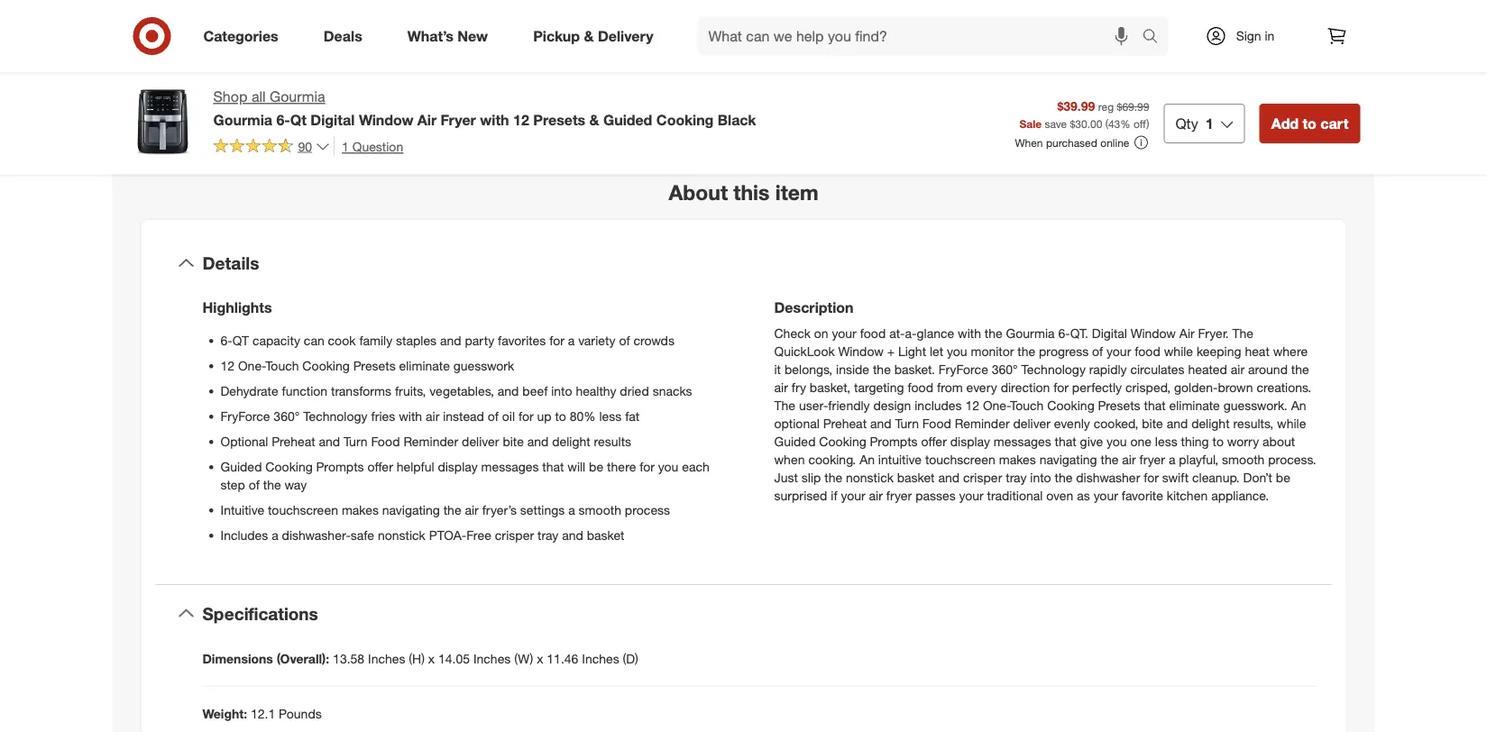 Task type: describe. For each thing, give the bounding box(es) containing it.
optional
[[221, 434, 268, 449]]

0 horizontal spatial bite
[[503, 434, 524, 449]]

1 vertical spatial 360°
[[274, 408, 300, 424]]

2 vertical spatial with
[[399, 408, 422, 424]]

a left variety
[[568, 333, 575, 348]]

delight inside description check on your food at-a-glance with the gourmia 6-qt. digital window air fryer. the quicklook window + light let you monitor the progress of your food while keeping heat where it belongs, inside the basket. fryforce 360° technology rapidly circulates heated air around the air fry basket, targeting food from every direction for perfectly crisped, golden-brown creations. the user-friendly design includes 12 one-touch cooking presets that eliminate guesswork. an optional preheat and turn food reminder deliver evenly cooked, bite and delight results, while guided cooking prompts offer display messages that give you one less thing to worry about when cooking. an intuitive touchscreen makes navigating the air fryer a playful, smooth process. just slip the nonstick basket and crisper tray into the dishwasher for swift cleanup. don't be surprised if your air fryer passes your traditional oven as your favorite kitchen appliance.
[[1192, 416, 1230, 431]]

about
[[669, 180, 728, 205]]

glance
[[917, 325, 954, 341]]

shop
[[213, 88, 248, 106]]

touchscreen inside description check on your food at-a-glance with the gourmia 6-qt. digital window air fryer. the quicklook window + light let you monitor the progress of your food while keeping heat where it belongs, inside the basket. fryforce 360° technology rapidly circulates heated air around the air fry basket, targeting food from every direction for perfectly crisped, golden-brown creations. the user-friendly design includes 12 one-touch cooking presets that eliminate guesswork. an optional preheat and turn food reminder deliver evenly cooked, bite and delight results, while guided cooking prompts offer display messages that give you one less thing to worry about when cooking. an intuitive touchscreen makes navigating the air fryer a playful, smooth process. just slip the nonstick basket and crisper tray into the dishwasher for swift cleanup. don't be surprised if your air fryer passes your traditional oven as your favorite kitchen appliance.
[[925, 452, 996, 467]]

14.05
[[438, 651, 470, 667]]

bite inside description check on your food at-a-glance with the gourmia 6-qt. digital window air fryer. the quicklook window + light let you monitor the progress of your food while keeping heat where it belongs, inside the basket. fryforce 360° technology rapidly circulates heated air around the air fry basket, targeting food from every direction for perfectly crisped, golden-brown creations. the user-friendly design includes 12 one-touch cooking presets that eliminate guesswork. an optional preheat and turn food reminder deliver evenly cooked, bite and delight results, while guided cooking prompts offer display messages that give you one less thing to worry about when cooking. an intuitive touchscreen makes navigating the air fryer a playful, smooth process. just slip the nonstick basket and crisper tray into the dishwasher for swift cleanup. don't be surprised if your air fryer passes your traditional oven as your favorite kitchen appliance.
[[1142, 416, 1163, 431]]

your right on
[[832, 325, 857, 341]]

intuitive touchscreen makes navigating the air fryer's settings a smooth process
[[221, 502, 670, 518]]

the inside guided cooking prompts offer helpful display messages that will be there for you each step of the way
[[263, 477, 281, 493]]

guided cooking prompts offer helpful display messages that will be there for you each step of the way
[[221, 459, 710, 493]]

cooking inside guided cooking prompts offer helpful display messages that will be there for you each step of the way
[[265, 459, 313, 475]]

a right the includes
[[272, 527, 278, 543]]

1 vertical spatial window
[[1131, 325, 1176, 341]]

basket.
[[894, 362, 935, 377]]

cooking up cooking. in the right bottom of the page
[[819, 434, 867, 449]]

crisped,
[[1126, 380, 1171, 395]]

eliminate inside description check on your food at-a-glance with the gourmia 6-qt. digital window air fryer. the quicklook window + light let you monitor the progress of your food while keeping heat where it belongs, inside the basket. fryforce 360° technology rapidly circulates heated air around the air fry basket, targeting food from every direction for perfectly crisped, golden-brown creations. the user-friendly design includes 12 one-touch cooking presets that eliminate guesswork. an optional preheat and turn food reminder deliver evenly cooked, bite and delight results, while guided cooking prompts offer display messages that give you one less thing to worry about when cooking. an intuitive touchscreen makes navigating the air fryer a playful, smooth process. just slip the nonstick basket and crisper tray into the dishwasher for swift cleanup. don't be surprised if your air fryer passes your traditional oven as your favorite kitchen appliance.
[[1169, 398, 1220, 413]]

1 vertical spatial gourmia
[[213, 111, 272, 128]]

one- inside description check on your food at-a-glance with the gourmia 6-qt. digital window air fryer. the quicklook window + light let you monitor the progress of your food while keeping heat where it belongs, inside the basket. fryforce 360° technology rapidly circulates heated air around the air fry basket, targeting food from every direction for perfectly crisped, golden-brown creations. the user-friendly design includes 12 one-touch cooking presets that eliminate guesswork. an optional preheat and turn food reminder deliver evenly cooked, bite and delight results, while guided cooking prompts offer display messages that give you one less thing to worry about when cooking. an intuitive touchscreen makes navigating the air fryer a playful, smooth process. just slip the nonstick basket and crisper tray into the dishwasher for swift cleanup. don't be surprised if your air fryer passes your traditional oven as your favorite kitchen appliance.
[[983, 398, 1010, 413]]

0 vertical spatial the
[[1233, 325, 1254, 341]]

cooked,
[[1094, 416, 1139, 431]]

0 vertical spatial while
[[1164, 343, 1193, 359]]

be inside guided cooking prompts offer helpful display messages that will be there for you each step of the way
[[589, 459, 604, 475]]

will
[[568, 459, 586, 475]]

heated
[[1188, 362, 1227, 377]]

oven
[[1046, 488, 1074, 504]]

if
[[831, 488, 838, 504]]

heat
[[1245, 343, 1270, 359]]

favorites
[[498, 333, 546, 348]]

guesswork
[[453, 358, 514, 374]]

circulates
[[1131, 362, 1185, 377]]

sign in link
[[1190, 16, 1303, 56]]

optional preheat and turn food reminder deliver bite and delight results
[[221, 434, 631, 449]]

categories link
[[188, 16, 301, 56]]

6-qt capacity can cook family staples and party favorites for a variety of crowds
[[221, 333, 675, 348]]

0 horizontal spatial smooth
[[579, 502, 621, 518]]

1 horizontal spatial you
[[947, 343, 967, 359]]

for right favorites
[[549, 333, 564, 348]]

instead
[[443, 408, 484, 424]]

online
[[1101, 136, 1130, 149]]

window inside the shop all gourmia gourmia 6-qt digital window air fryer with 12 presets & guided cooking black
[[359, 111, 413, 128]]

worry
[[1227, 434, 1259, 449]]

of inside description check on your food at-a-glance with the gourmia 6-qt. digital window air fryer. the quicklook window + light let you monitor the progress of your food while keeping heat where it belongs, inside the basket. fryforce 360° technology rapidly circulates heated air around the air fry basket, targeting food from every direction for perfectly crisped, golden-brown creations. the user-friendly design includes 12 one-touch cooking presets that eliminate guesswork. an optional preheat and turn food reminder deliver evenly cooked, bite and delight results, while guided cooking prompts offer display messages that give you one less thing to worry about when cooking. an intuitive touchscreen makes navigating the air fryer a playful, smooth process. just slip the nonstick basket and crisper tray into the dishwasher for swift cleanup. don't be surprised if your air fryer passes your traditional oven as your favorite kitchen appliance.
[[1092, 343, 1103, 359]]

(d)
[[623, 651, 638, 667]]

touch inside description check on your food at-a-glance with the gourmia 6-qt. digital window air fryer. the quicklook window + light let you monitor the progress of your food while keeping heat where it belongs, inside the basket. fryforce 360° technology rapidly circulates heated air around the air fry basket, targeting food from every direction for perfectly crisped, golden-brown creations. the user-friendly design includes 12 one-touch cooking presets that eliminate guesswork. an optional preheat and turn food reminder deliver evenly cooked, bite and delight results, while guided cooking prompts offer display messages that give you one less thing to worry about when cooking. an intuitive touchscreen makes navigating the air fryer a playful, smooth process. just slip the nonstick basket and crisper tray into the dishwasher for swift cleanup. don't be surprised if your air fryer passes your traditional oven as your favorite kitchen appliance.
[[1010, 398, 1044, 413]]

question
[[352, 138, 403, 154]]

tray inside description check on your food at-a-glance with the gourmia 6-qt. digital window air fryer. the quicklook window + light let you monitor the progress of your food while keeping heat where it belongs, inside the basket. fryforce 360° technology rapidly circulates heated air around the air fry basket, targeting food from every direction for perfectly crisped, golden-brown creations. the user-friendly design includes 12 one-touch cooking presets that eliminate guesswork. an optional preheat and turn food reminder deliver evenly cooked, bite and delight results, while guided cooking prompts offer display messages that give you one less thing to worry about when cooking. an intuitive touchscreen makes navigating the air fryer a playful, smooth process. just slip the nonstick basket and crisper tray into the dishwasher for swift cleanup. don't be surprised if your air fryer passes your traditional oven as your favorite kitchen appliance.
[[1006, 470, 1027, 485]]

0 horizontal spatial turn
[[344, 434, 368, 449]]

perfectly
[[1072, 380, 1122, 395]]

creations.
[[1257, 380, 1312, 395]]

the right monitor
[[1018, 343, 1036, 359]]

prompts inside guided cooking prompts offer helpful display messages that will be there for you each step of the way
[[316, 459, 364, 475]]

deliver inside description check on your food at-a-glance with the gourmia 6-qt. digital window air fryer. the quicklook window + light let you monitor the progress of your food while keeping heat where it belongs, inside the basket. fryforce 360° technology rapidly circulates heated air around the air fry basket, targeting food from every direction for perfectly crisped, golden-brown creations. the user-friendly design includes 12 one-touch cooking presets that eliminate guesswork. an optional preheat and turn food reminder deliver evenly cooked, bite and delight results, while guided cooking prompts offer display messages that give you one less thing to worry about when cooking. an intuitive touchscreen makes navigating the air fryer a playful, smooth process. just slip the nonstick basket and crisper tray into the dishwasher for swift cleanup. don't be surprised if your air fryer passes your traditional oven as your favorite kitchen appliance.
[[1013, 416, 1051, 431]]

1 vertical spatial nonstick
[[378, 527, 425, 543]]

your down dishwasher
[[1094, 488, 1118, 504]]

advertisement region
[[765, 33, 1361, 102]]

add to cart button
[[1260, 104, 1361, 143]]

new
[[458, 27, 488, 45]]

details
[[202, 253, 259, 273]]

less inside description check on your food at-a-glance with the gourmia 6-qt. digital window air fryer. the quicklook window + light let you monitor the progress of your food while keeping heat where it belongs, inside the basket. fryforce 360° technology rapidly circulates heated air around the air fry basket, targeting food from every direction for perfectly crisped, golden-brown creations. the user-friendly design includes 12 one-touch cooking presets that eliminate guesswork. an optional preheat and turn food reminder deliver evenly cooked, bite and delight results, while guided cooking prompts offer display messages that give you one less thing to worry about when cooking. an intuitive touchscreen makes navigating the air fryer a playful, smooth process. just slip the nonstick basket and crisper tray into the dishwasher for swift cleanup. don't be surprised if your air fryer passes your traditional oven as your favorite kitchen appliance.
[[1155, 434, 1178, 449]]

0 horizontal spatial touchscreen
[[268, 502, 338, 518]]

display inside description check on your food at-a-glance with the gourmia 6-qt. digital window air fryer. the quicklook window + light let you monitor the progress of your food while keeping heat where it belongs, inside the basket. fryforce 360° technology rapidly circulates heated air around the air fry basket, targeting food from every direction for perfectly crisped, golden-brown creations. the user-friendly design includes 12 one-touch cooking presets that eliminate guesswork. an optional preheat and turn food reminder deliver evenly cooked, bite and delight results, while guided cooking prompts offer display messages that give you one less thing to worry about when cooking. an intuitive touchscreen makes navigating the air fryer a playful, smooth process. just slip the nonstick basket and crisper tray into the dishwasher for swift cleanup. don't be surprised if your air fryer passes your traditional oven as your favorite kitchen appliance.
[[950, 434, 990, 449]]

check
[[774, 325, 811, 341]]

thing
[[1181, 434, 1209, 449]]

sale
[[1020, 117, 1042, 130]]

and up the oil
[[498, 383, 519, 399]]

0 horizontal spatial fryer
[[886, 488, 912, 504]]

and up thing at the right
[[1167, 416, 1188, 431]]

you inside guided cooking prompts offer helpful display messages that will be there for you each step of the way
[[658, 459, 679, 475]]

1 vertical spatial technology
[[303, 408, 368, 424]]

makes inside description check on your food at-a-glance with the gourmia 6-qt. digital window air fryer. the quicklook window + light let you monitor the progress of your food while keeping heat where it belongs, inside the basket. fryforce 360° technology rapidly circulates heated air around the air fry basket, targeting food from every direction for perfectly crisped, golden-brown creations. the user-friendly design includes 12 one-touch cooking presets that eliminate guesswork. an optional preheat and turn food reminder deliver evenly cooked, bite and delight results, while guided cooking prompts offer display messages that give you one less thing to worry about when cooking. an intuitive touchscreen makes navigating the air fryer a playful, smooth process. just slip the nonstick basket and crisper tray into the dishwasher for swift cleanup. don't be surprised if your air fryer passes your traditional oven as your favorite kitchen appliance.
[[999, 452, 1036, 467]]

air up brown
[[1231, 362, 1245, 377]]

and up passes
[[938, 470, 960, 485]]

presets inside description check on your food at-a-glance with the gourmia 6-qt. digital window air fryer. the quicklook window + light let you monitor the progress of your food while keeping heat where it belongs, inside the basket. fryforce 360° technology rapidly circulates heated air around the air fry basket, targeting food from every direction for perfectly crisped, golden-brown creations. the user-friendly design includes 12 one-touch cooking presets that eliminate guesswork. an optional preheat and turn food reminder deliver evenly cooked, bite and delight results, while guided cooking prompts offer display messages that give you one less thing to worry about when cooking. an intuitive touchscreen makes navigating the air fryer a playful, smooth process. just slip the nonstick basket and crisper tray into the dishwasher for swift cleanup. don't be surprised if your air fryer passes your traditional oven as your favorite kitchen appliance.
[[1098, 398, 1141, 413]]

0 vertical spatial fryer
[[1140, 452, 1165, 467]]

0 horizontal spatial navigating
[[382, 502, 440, 518]]

purchased
[[1046, 136, 1098, 149]]

don't
[[1243, 470, 1273, 485]]

preheat inside description check on your food at-a-glance with the gourmia 6-qt. digital window air fryer. the quicklook window + light let you monitor the progress of your food while keeping heat where it belongs, inside the basket. fryforce 360° technology rapidly circulates heated air around the air fry basket, targeting food from every direction for perfectly crisped, golden-brown creations. the user-friendly design includes 12 one-touch cooking presets that eliminate guesswork. an optional preheat and turn food reminder deliver evenly cooked, bite and delight results, while guided cooking prompts offer display messages that give you one less thing to worry about when cooking. an intuitive touchscreen makes navigating the air fryer a playful, smooth process. just slip the nonstick basket and crisper tray into the dishwasher for swift cleanup. don't be surprised if your air fryer passes your traditional oven as your favorite kitchen appliance.
[[823, 416, 867, 431]]

helpful
[[397, 459, 434, 475]]

shop all gourmia gourmia 6-qt digital window air fryer with 12 presets & guided cooking black
[[213, 88, 756, 128]]

weight: 12.1 pounds
[[202, 706, 322, 722]]

1 vertical spatial makes
[[342, 502, 379, 518]]

a right 'settings'
[[568, 502, 575, 518]]

360° inside description check on your food at-a-glance with the gourmia 6-qt. digital window air fryer. the quicklook window + light let you monitor the progress of your food while keeping heat where it belongs, inside the basket. fryforce 360° technology rapidly circulates heated air around the air fry basket, targeting food from every direction for perfectly crisped, golden-brown creations. the user-friendly design includes 12 one-touch cooking presets that eliminate guesswork. an optional preheat and turn food reminder deliver evenly cooked, bite and delight results, while guided cooking prompts offer display messages that give you one less thing to worry about when cooking. an intuitive touchscreen makes navigating the air fryer a playful, smooth process. just slip the nonstick basket and crisper tray into the dishwasher for swift cleanup. don't be surprised if your air fryer passes your traditional oven as your favorite kitchen appliance.
[[992, 362, 1018, 377]]

just
[[774, 470, 798, 485]]

1 vertical spatial presets
[[353, 358, 396, 374]]

your up rapidly
[[1107, 343, 1131, 359]]

party
[[465, 333, 494, 348]]

0 horizontal spatial food
[[860, 325, 886, 341]]

on
[[814, 325, 829, 341]]

guided inside description check on your food at-a-glance with the gourmia 6-qt. digital window air fryer. the quicklook window + light let you monitor the progress of your food while keeping heat where it belongs, inside the basket. fryforce 360° technology rapidly circulates heated air around the air fry basket, targeting food from every direction for perfectly crisped, golden-brown creations. the user-friendly design includes 12 one-touch cooking presets that eliminate guesswork. an optional preheat and turn food reminder deliver evenly cooked, bite and delight results, while guided cooking prompts offer display messages that give you one less thing to worry about when cooking. an intuitive touchscreen makes navigating the air fryer a playful, smooth process. just slip the nonstick basket and crisper tray into the dishwasher for swift cleanup. don't be surprised if your air fryer passes your traditional oven as your favorite kitchen appliance.
[[774, 434, 816, 449]]

gourmia inside description check on your food at-a-glance with the gourmia 6-qt. digital window air fryer. the quicklook window + light let you monitor the progress of your food while keeping heat where it belongs, inside the basket. fryforce 360° technology rapidly circulates heated air around the air fry basket, targeting food from every direction for perfectly crisped, golden-brown creations. the user-friendly design includes 12 one-touch cooking presets that eliminate guesswork. an optional preheat and turn food reminder deliver evenly cooked, bite and delight results, while guided cooking prompts offer display messages that give you one less thing to worry about when cooking. an intuitive touchscreen makes navigating the air fryer a playful, smooth process. just slip the nonstick basket and crisper tray into the dishwasher for swift cleanup. don't be surprised if your air fryer passes your traditional oven as your favorite kitchen appliance.
[[1006, 325, 1055, 341]]

brown
[[1218, 380, 1253, 395]]

0 vertical spatial an
[[1291, 398, 1306, 413]]

80%
[[570, 408, 596, 424]]

$
[[1070, 117, 1075, 130]]

90
[[298, 138, 312, 154]]

from
[[937, 380, 963, 395]]

when
[[774, 452, 805, 467]]

weight:
[[202, 706, 247, 722]]

settings
[[520, 502, 565, 518]]

1 vertical spatial fryforce
[[221, 408, 270, 424]]

what's
[[407, 27, 454, 45]]

off
[[1134, 117, 1147, 130]]

and down function
[[319, 434, 340, 449]]

the up oven
[[1055, 470, 1073, 485]]

add to cart
[[1271, 114, 1349, 132]]

0 horizontal spatial deliver
[[462, 434, 499, 449]]

give
[[1080, 434, 1103, 449]]

the up ptoa-
[[443, 502, 461, 518]]

monitor
[[971, 343, 1014, 359]]

includes
[[221, 527, 268, 543]]

air inside description check on your food at-a-glance with the gourmia 6-qt. digital window air fryer. the quicklook window + light let you monitor the progress of your food while keeping heat where it belongs, inside the basket. fryforce 360° technology rapidly circulates heated air around the air fry basket, targeting food from every direction for perfectly crisped, golden-brown creations. the user-friendly design includes 12 one-touch cooking presets that eliminate guesswork. an optional preheat and turn food reminder deliver evenly cooked, bite and delight results, while guided cooking prompts offer display messages that give you one less thing to worry about when cooking. an intuitive touchscreen makes navigating the air fryer a playful, smooth process. just slip the nonstick basket and crisper tray into the dishwasher for swift cleanup. don't be surprised if your air fryer passes your traditional oven as your favorite kitchen appliance.
[[1180, 325, 1195, 341]]

the up monitor
[[985, 325, 1003, 341]]

dried
[[620, 383, 649, 399]]

crowds
[[634, 333, 675, 348]]

1 question
[[342, 138, 403, 154]]

prompts inside description check on your food at-a-glance with the gourmia 6-qt. digital window air fryer. the quicklook window + light let you monitor the progress of your food while keeping heat where it belongs, inside the basket. fryforce 360° technology rapidly circulates heated air around the air fry basket, targeting food from every direction for perfectly crisped, golden-brown creations. the user-friendly design includes 12 one-touch cooking presets that eliminate guesswork. an optional preheat and turn food reminder deliver evenly cooked, bite and delight results, while guided cooking prompts offer display messages that give you one less thing to worry about when cooking. an intuitive touchscreen makes navigating the air fryer a playful, smooth process. just slip the nonstick basket and crisper tray into the dishwasher for swift cleanup. don't be surprised if your air fryer passes your traditional oven as your favorite kitchen appliance.
[[870, 434, 918, 449]]

a inside description check on your food at-a-glance with the gourmia 6-qt. digital window air fryer. the quicklook window + light let you monitor the progress of your food while keeping heat where it belongs, inside the basket. fryforce 360° technology rapidly circulates heated air around the air fry basket, targeting food from every direction for perfectly crisped, golden-brown creations. the user-friendly design includes 12 one-touch cooking presets that eliminate guesswork. an optional preheat and turn food reminder deliver evenly cooked, bite and delight results, while guided cooking prompts offer display messages that give you one less thing to worry about when cooking. an intuitive touchscreen makes navigating the air fryer a playful, smooth process. just slip the nonstick basket and crisper tray into the dishwasher for swift cleanup. don't be surprised if your air fryer passes your traditional oven as your favorite kitchen appliance.
[[1169, 452, 1176, 467]]

1 horizontal spatial window
[[838, 343, 884, 359]]

at-
[[889, 325, 905, 341]]

0 horizontal spatial 6-
[[221, 333, 232, 348]]

fryer's
[[482, 502, 517, 518]]

what's new link
[[392, 16, 511, 56]]

1 horizontal spatial while
[[1277, 416, 1306, 431]]

2 x from the left
[[537, 651, 543, 667]]

show more images button
[[351, 97, 498, 136]]

all
[[252, 88, 266, 106]]

images
[[440, 108, 486, 125]]

description
[[774, 299, 854, 317]]

1 vertical spatial that
[[1055, 434, 1077, 449]]

1 vertical spatial an
[[860, 452, 875, 467]]

family
[[359, 333, 393, 348]]

12 inside the shop all gourmia gourmia 6-qt digital window air fryer with 12 presets & guided cooking black
[[513, 111, 529, 128]]

turn inside description check on your food at-a-glance with the gourmia 6-qt. digital window air fryer. the quicklook window + light let you monitor the progress of your food while keeping heat where it belongs, inside the basket. fryforce 360° technology rapidly circulates heated air around the air fry basket, targeting food from every direction for perfectly crisped, golden-brown creations. the user-friendly design includes 12 one-touch cooking presets that eliminate guesswork. an optional preheat and turn food reminder deliver evenly cooked, bite and delight results, while guided cooking prompts offer display messages that give you one less thing to worry about when cooking. an intuitive touchscreen makes navigating the air fryer a playful, smooth process. just slip the nonstick basket and crisper tray into the dishwasher for swift cleanup. don't be surprised if your air fryer passes your traditional oven as your favorite kitchen appliance.
[[895, 416, 919, 431]]

1 vertical spatial delight
[[552, 434, 590, 449]]

description check on your food at-a-glance with the gourmia 6-qt. digital window air fryer. the quicklook window + light let you monitor the progress of your food while keeping heat where it belongs, inside the basket. fryforce 360° technology rapidly circulates heated air around the air fry basket, targeting food from every direction for perfectly crisped, golden-brown creations. the user-friendly design includes 12 one-touch cooking presets that eliminate guesswork. an optional preheat and turn food reminder deliver evenly cooked, bite and delight results, while guided cooking prompts offer display messages that give you one less thing to worry about when cooking. an intuitive touchscreen makes navigating the air fryer a playful, smooth process. just slip the nonstick basket and crisper tray into the dishwasher for swift cleanup. don't be surprised if your air fryer passes your traditional oven as your favorite kitchen appliance.
[[774, 299, 1317, 504]]

dimensions (overall): 13.58 inches (h) x 14.05 inches (w) x 11.46 inches (d)
[[202, 651, 638, 667]]

of left the oil
[[488, 408, 499, 424]]

1 vertical spatial basket
[[587, 527, 625, 543]]

and down design
[[870, 416, 892, 431]]

1 inches from the left
[[368, 651, 405, 667]]

2 vertical spatial food
[[908, 380, 934, 395]]

air down one
[[1122, 452, 1136, 467]]

gourmia 6-qt digital window air fryer with 12 presets &#38; guided cooking black, 6 of 12 image
[[432, 0, 722, 82]]

air left fry
[[774, 380, 788, 395]]

rapidly
[[1089, 362, 1127, 377]]

about this item
[[669, 180, 819, 205]]

with inside the shop all gourmia gourmia 6-qt digital window air fryer with 12 presets & guided cooking black
[[480, 111, 509, 128]]

targeting
[[854, 380, 904, 395]]

intuitive
[[221, 502, 264, 518]]

1 x from the left
[[428, 651, 435, 667]]

black
[[718, 111, 756, 128]]

0 vertical spatial touch
[[265, 358, 299, 374]]

item
[[775, 180, 819, 205]]

basket inside description check on your food at-a-glance with the gourmia 6-qt. digital window air fryer. the quicklook window + light let you monitor the progress of your food while keeping heat where it belongs, inside the basket. fryforce 360° technology rapidly circulates heated air around the air fry basket, targeting food from every direction for perfectly crisped, golden-brown creations. the user-friendly design includes 12 one-touch cooking presets that eliminate guesswork. an optional preheat and turn food reminder deliver evenly cooked, bite and delight results, while guided cooking prompts offer display messages that give you one less thing to worry about when cooking. an intuitive touchscreen makes navigating the air fryer a playful, smooth process. just slip the nonstick basket and crisper tray into the dishwasher for swift cleanup. don't be surprised if your air fryer passes your traditional oven as your favorite kitchen appliance.
[[897, 470, 935, 485]]

12 one-touch cooking presets eliminate guesswork
[[221, 358, 514, 374]]

13.58
[[333, 651, 364, 667]]

slip
[[802, 470, 821, 485]]

and left party
[[440, 333, 461, 348]]

0 vertical spatial gourmia
[[270, 88, 325, 106]]

1 vertical spatial to
[[555, 408, 566, 424]]

when purchased online
[[1015, 136, 1130, 149]]

the up "targeting"
[[873, 362, 891, 377]]

the up if
[[825, 470, 843, 485]]

1 vertical spatial preheat
[[272, 434, 315, 449]]

fryforce 360° technology fries with air instead of oil for up to 80% less fat
[[221, 408, 640, 424]]

& inside the shop all gourmia gourmia 6-qt digital window air fryer with 12 presets & guided cooking black
[[590, 111, 599, 128]]

0 horizontal spatial into
[[551, 383, 572, 399]]

keeping
[[1197, 343, 1242, 359]]

capacity
[[252, 333, 300, 348]]

golden-
[[1174, 380, 1218, 395]]

about
[[1263, 434, 1295, 449]]

1 horizontal spatial 1
[[1206, 114, 1214, 132]]

of right variety
[[619, 333, 630, 348]]

0 horizontal spatial 12
[[221, 358, 235, 374]]

technology inside description check on your food at-a-glance with the gourmia 6-qt. digital window air fryer. the quicklook window + light let you monitor the progress of your food while keeping heat where it belongs, inside the basket. fryforce 360° technology rapidly circulates heated air around the air fry basket, targeting food from every direction for perfectly crisped, golden-brown creations. the user-friendly design includes 12 one-touch cooking presets that eliminate guesswork. an optional preheat and turn food reminder deliver evenly cooked, bite and delight results, while guided cooking prompts offer display messages that give you one less thing to worry about when cooking. an intuitive touchscreen makes navigating the air fryer a playful, smooth process. just slip the nonstick basket and crisper tray into the dishwasher for swift cleanup. don't be surprised if your air fryer passes your traditional oven as your favorite kitchen appliance.
[[1021, 362, 1086, 377]]

and down 'settings'
[[562, 527, 583, 543]]

guided inside guided cooking prompts offer helpful display messages that will be there for you each step of the way
[[221, 459, 262, 475]]

and down up
[[527, 434, 549, 449]]

pickup & delivery
[[533, 27, 653, 45]]



Task type: vqa. For each thing, say whether or not it's contained in the screenshot.
30.00
yes



Task type: locate. For each thing, give the bounding box(es) containing it.
0 vertical spatial food
[[860, 325, 886, 341]]

technology down transforms
[[303, 408, 368, 424]]

0 vertical spatial display
[[950, 434, 990, 449]]

digital inside the shop all gourmia gourmia 6-qt digital window air fryer with 12 presets & guided cooking black
[[311, 111, 355, 128]]

evenly
[[1054, 416, 1090, 431]]

one- down every
[[983, 398, 1010, 413]]

display inside guided cooking prompts offer helpful display messages that will be there for you each step of the way
[[438, 459, 478, 475]]

1 horizontal spatial fryforce
[[939, 362, 988, 377]]

digital inside description check on your food at-a-glance with the gourmia 6-qt. digital window air fryer. the quicklook window + light let you monitor the progress of your food while keeping heat where it belongs, inside the basket. fryforce 360° technology rapidly circulates heated air around the air fry basket, targeting food from every direction for perfectly crisped, golden-brown creations. the user-friendly design includes 12 one-touch cooking presets that eliminate guesswork. an optional preheat and turn food reminder deliver evenly cooked, bite and delight results, while guided cooking prompts offer display messages that give you one less thing to worry about when cooking. an intuitive touchscreen makes navigating the air fryer a playful, smooth process. just slip the nonstick basket and crisper tray into the dishwasher for swift cleanup. don't be surprised if your air fryer passes your traditional oven as your favorite kitchen appliance.
[[1092, 325, 1127, 341]]

2 vertical spatial guided
[[221, 459, 262, 475]]

0 vertical spatial reminder
[[955, 416, 1010, 431]]

crisper inside description check on your food at-a-glance with the gourmia 6-qt. digital window air fryer. the quicklook window + light let you monitor the progress of your food while keeping heat where it belongs, inside the basket. fryforce 360° technology rapidly circulates heated air around the air fry basket, targeting food from every direction for perfectly crisped, golden-brown creations. the user-friendly design includes 12 one-touch cooking presets that eliminate guesswork. an optional preheat and turn food reminder deliver evenly cooked, bite and delight results, while guided cooking prompts offer display messages that give you one less thing to worry about when cooking. an intuitive touchscreen makes navigating the air fryer a playful, smooth process. just slip the nonstick basket and crisper tray into the dishwasher for swift cleanup. don't be surprised if your air fryer passes your traditional oven as your favorite kitchen appliance.
[[963, 470, 1002, 485]]

x
[[428, 651, 435, 667], [537, 651, 543, 667]]

1 vertical spatial guided
[[774, 434, 816, 449]]

the up optional
[[774, 398, 796, 413]]

guesswork.
[[1224, 398, 1288, 413]]

to right up
[[555, 408, 566, 424]]

image of gourmia 6-qt digital window air fryer with 12 presets & guided cooking black image
[[127, 87, 199, 159]]

guided up step
[[221, 459, 262, 475]]

& down gourmia 6-qt digital window air fryer with 12 presets &#38; guided cooking black, 6 of 12 image
[[590, 111, 599, 128]]

cooking left black
[[656, 111, 714, 128]]

you down cooked,
[[1107, 434, 1127, 449]]

messages inside guided cooking prompts offer helpful display messages that will be there for you each step of the way
[[481, 459, 539, 475]]

cooking up evenly on the bottom right
[[1047, 398, 1095, 413]]

eliminate
[[399, 358, 450, 374], [1169, 398, 1220, 413]]

for
[[549, 333, 564, 348], [1054, 380, 1069, 395], [519, 408, 534, 424], [640, 459, 655, 475], [1144, 470, 1159, 485]]

guided down delivery
[[603, 111, 652, 128]]

0 vertical spatial smooth
[[1222, 452, 1265, 467]]

1 horizontal spatial the
[[1233, 325, 1254, 341]]

1 vertical spatial bite
[[503, 434, 524, 449]]

you left each
[[658, 459, 679, 475]]

details button
[[156, 234, 1332, 292]]

process.
[[1268, 452, 1317, 467]]

0 horizontal spatial to
[[555, 408, 566, 424]]

0 vertical spatial to
[[1303, 114, 1317, 132]]

your
[[832, 325, 857, 341], [1107, 343, 1131, 359], [841, 488, 866, 504], [959, 488, 984, 504], [1094, 488, 1118, 504]]

360° down function
[[274, 408, 300, 424]]

gourmia down shop
[[213, 111, 272, 128]]

appliance.
[[1211, 488, 1269, 504]]

one- up "dehydrate"
[[238, 358, 265, 374]]

0 vertical spatial bite
[[1142, 416, 1163, 431]]

1 horizontal spatial technology
[[1021, 362, 1086, 377]]

less right one
[[1155, 434, 1178, 449]]

0 vertical spatial that
[[1144, 398, 1166, 413]]

)
[[1147, 117, 1149, 130]]

turn
[[895, 416, 919, 431], [344, 434, 368, 449]]

variety
[[578, 333, 616, 348]]

one
[[1131, 434, 1152, 449]]

let
[[930, 343, 944, 359]]

smooth left process
[[579, 502, 621, 518]]

food inside description check on your food at-a-glance with the gourmia 6-qt. digital window air fryer. the quicklook window + light let you monitor the progress of your food while keeping heat where it belongs, inside the basket. fryforce 360° technology rapidly circulates heated air around the air fry basket, targeting food from every direction for perfectly crisped, golden-brown creations. the user-friendly design includes 12 one-touch cooking presets that eliminate guesswork. an optional preheat and turn food reminder deliver evenly cooked, bite and delight results, while guided cooking prompts offer display messages that give you one less thing to worry about when cooking. an intuitive touchscreen makes navigating the air fryer a playful, smooth process. just slip the nonstick basket and crisper tray into the dishwasher for swift cleanup. don't be surprised if your air fryer passes your traditional oven as your favorite kitchen appliance.
[[923, 416, 951, 431]]

2 vertical spatial window
[[838, 343, 884, 359]]

of up rapidly
[[1092, 343, 1103, 359]]

0 vertical spatial messages
[[994, 434, 1051, 449]]

0 horizontal spatial eliminate
[[399, 358, 450, 374]]

vegetables,
[[430, 383, 494, 399]]

x right (w)
[[537, 651, 543, 667]]

be inside description check on your food at-a-glance with the gourmia 6-qt. digital window air fryer. the quicklook window + light let you monitor the progress of your food while keeping heat where it belongs, inside the basket. fryforce 360° technology rapidly circulates heated air around the air fry basket, targeting food from every direction for perfectly crisped, golden-brown creations. the user-friendly design includes 12 one-touch cooking presets that eliminate guesswork. an optional preheat and turn food reminder deliver evenly cooked, bite and delight results, while guided cooking prompts offer display messages that give you one less thing to worry about when cooking. an intuitive touchscreen makes navigating the air fryer a playful, smooth process. just slip the nonstick basket and crisper tray into the dishwasher for swift cleanup. don't be surprised if your air fryer passes your traditional oven as your favorite kitchen appliance.
[[1276, 470, 1291, 485]]

deliver down direction
[[1013, 416, 1051, 431]]

into right beef on the bottom left of page
[[551, 383, 572, 399]]

2 horizontal spatial you
[[1107, 434, 1127, 449]]

0 horizontal spatial air
[[417, 111, 437, 128]]

What can we help you find? suggestions appear below search field
[[698, 16, 1147, 56]]

touchscreen
[[925, 452, 996, 467], [268, 502, 338, 518]]

0 vertical spatial touchscreen
[[925, 452, 996, 467]]

to inside the add to cart button
[[1303, 114, 1317, 132]]

0 horizontal spatial crisper
[[495, 527, 534, 543]]

1 horizontal spatial air
[[1180, 325, 1195, 341]]

0 horizontal spatial guided
[[221, 459, 262, 475]]

show more images
[[362, 108, 486, 125]]

6- up 90 link
[[276, 111, 290, 128]]

the up heat
[[1233, 325, 1254, 341]]

cooking down can
[[302, 358, 350, 374]]

(overall):
[[277, 651, 329, 667]]

with
[[480, 111, 509, 128], [958, 325, 981, 341], [399, 408, 422, 424]]

1 horizontal spatial be
[[1276, 470, 1291, 485]]

1 vertical spatial digital
[[1092, 325, 1127, 341]]

0 horizontal spatial digital
[[311, 111, 355, 128]]

1 horizontal spatial food
[[908, 380, 934, 395]]

delight up thing at the right
[[1192, 416, 1230, 431]]

0 vertical spatial navigating
[[1040, 452, 1097, 467]]

12 down the 'qt'
[[221, 358, 235, 374]]

2 horizontal spatial food
[[1135, 343, 1161, 359]]

fat
[[625, 408, 640, 424]]

1 horizontal spatial makes
[[999, 452, 1036, 467]]

results,
[[1233, 416, 1274, 431]]

image gallery element
[[127, 0, 722, 136]]

cook
[[328, 333, 356, 348]]

results
[[594, 434, 631, 449]]

cart
[[1321, 114, 1349, 132]]

0 horizontal spatial less
[[599, 408, 622, 424]]

to right thing at the right
[[1213, 434, 1224, 449]]

for up favorite
[[1144, 470, 1159, 485]]

light
[[898, 343, 926, 359]]

2 vertical spatial gourmia
[[1006, 325, 1055, 341]]

reminder inside description check on your food at-a-glance with the gourmia 6-qt. digital window air fryer. the quicklook window + light let you monitor the progress of your food while keeping heat where it belongs, inside the basket. fryforce 360° technology rapidly circulates heated air around the air fry basket, targeting food from every direction for perfectly crisped, golden-brown creations. the user-friendly design includes 12 one-touch cooking presets that eliminate guesswork. an optional preheat and turn food reminder deliver evenly cooked, bite and delight results, while guided cooking prompts offer display messages that give you one less thing to worry about when cooking. an intuitive touchscreen makes navigating the air fryer a playful, smooth process. just slip the nonstick basket and crisper tray into the dishwasher for swift cleanup. don't be surprised if your air fryer passes your traditional oven as your favorite kitchen appliance.
[[955, 416, 1010, 431]]

air
[[1231, 362, 1245, 377], [774, 380, 788, 395], [426, 408, 440, 424], [1122, 452, 1136, 467], [869, 488, 883, 504], [465, 502, 479, 518]]

preheat
[[823, 416, 867, 431], [272, 434, 315, 449]]

safe
[[351, 527, 374, 543]]

a up swift
[[1169, 452, 1176, 467]]

that down evenly on the bottom right
[[1055, 434, 1077, 449]]

1 vertical spatial display
[[438, 459, 478, 475]]

6- inside description check on your food at-a-glance with the gourmia 6-qt. digital window air fryer. the quicklook window + light let you monitor the progress of your food while keeping heat where it belongs, inside the basket. fryforce 360° technology rapidly circulates heated air around the air fry basket, targeting food from every direction for perfectly crisped, golden-brown creations. the user-friendly design includes 12 one-touch cooking presets that eliminate guesswork. an optional preheat and turn food reminder deliver evenly cooked, bite and delight results, while guided cooking prompts offer display messages that give you one less thing to worry about when cooking. an intuitive touchscreen makes navigating the air fryer a playful, smooth process. just slip the nonstick basket and crisper tray into the dishwasher for swift cleanup. don't be surprised if your air fryer passes your traditional oven as your favorite kitchen appliance.
[[1058, 325, 1070, 341]]

1 vertical spatial &
[[590, 111, 599, 128]]

90 link
[[213, 136, 330, 158]]

0 vertical spatial prompts
[[870, 434, 918, 449]]

0 vertical spatial guided
[[603, 111, 652, 128]]

more
[[403, 108, 436, 125]]

inside
[[836, 362, 870, 377]]

every
[[967, 380, 997, 395]]

1 horizontal spatial presets
[[533, 111, 586, 128]]

1 vertical spatial reminder
[[404, 434, 458, 449]]

offer inside guided cooking prompts offer helpful display messages that will be there for you each step of the way
[[367, 459, 393, 475]]

navigating inside description check on your food at-a-glance with the gourmia 6-qt. digital window air fryer. the quicklook window + light let you monitor the progress of your food while keeping heat where it belongs, inside the basket. fryforce 360° technology rapidly circulates heated air around the air fry basket, targeting food from every direction for perfectly crisped, golden-brown creations. the user-friendly design includes 12 one-touch cooking presets that eliminate guesswork. an optional preheat and turn food reminder deliver evenly cooked, bite and delight results, while guided cooking prompts offer display messages that give you one less thing to worry about when cooking. an intuitive touchscreen makes navigating the air fryer a playful, smooth process. just slip the nonstick basket and crisper tray into the dishwasher for swift cleanup. don't be surprised if your air fryer passes your traditional oven as your favorite kitchen appliance.
[[1040, 452, 1097, 467]]

less left fat
[[599, 408, 622, 424]]

fryer down intuitive
[[886, 488, 912, 504]]

offer down 'includes'
[[921, 434, 947, 449]]

$39.99 reg $69.99 sale save $ 30.00 ( 43 % off )
[[1020, 98, 1149, 130]]

1 horizontal spatial x
[[537, 651, 543, 667]]

makes up "safe"
[[342, 502, 379, 518]]

the down where at top
[[1291, 362, 1309, 377]]

1 vertical spatial touch
[[1010, 398, 1044, 413]]

1 vertical spatial touchscreen
[[268, 502, 338, 518]]

this
[[734, 180, 770, 205]]

the left "way"
[[263, 477, 281, 493]]

tray
[[1006, 470, 1027, 485], [538, 527, 559, 543]]

0 horizontal spatial food
[[371, 434, 400, 449]]

fries
[[371, 408, 395, 424]]

basket down intuitive
[[897, 470, 935, 485]]

0 horizontal spatial 360°
[[274, 408, 300, 424]]

presets inside the shop all gourmia gourmia 6-qt digital window air fryer with 12 presets & guided cooking black
[[533, 111, 586, 128]]

while up about
[[1277, 416, 1306, 431]]

fryforce up optional
[[221, 408, 270, 424]]

0 horizontal spatial tray
[[538, 527, 559, 543]]

0 vertical spatial less
[[599, 408, 622, 424]]

of inside guided cooking prompts offer helpful display messages that will be there for you each step of the way
[[249, 477, 260, 493]]

basket
[[897, 470, 935, 485], [587, 527, 625, 543]]

digital right qt.
[[1092, 325, 1127, 341]]

2 inches from the left
[[473, 651, 511, 667]]

1 horizontal spatial touch
[[1010, 398, 1044, 413]]

with inside description check on your food at-a-glance with the gourmia 6-qt. digital window air fryer. the quicklook window + light let you monitor the progress of your food while keeping heat where it belongs, inside the basket. fryforce 360° technology rapidly circulates heated air around the air fry basket, targeting food from every direction for perfectly crisped, golden-brown creations. the user-friendly design includes 12 one-touch cooking presets that eliminate guesswork. an optional preheat and turn food reminder deliver evenly cooked, bite and delight results, while guided cooking prompts offer display messages that give you one less thing to worry about when cooking. an intuitive touchscreen makes navigating the air fryer a playful, smooth process. just slip the nonstick basket and crisper tray into the dishwasher for swift cleanup. don't be surprised if your air fryer passes your traditional oven as your favorite kitchen appliance.
[[958, 325, 981, 341]]

snacks
[[653, 383, 692, 399]]

1 vertical spatial one-
[[983, 398, 1010, 413]]

into
[[551, 383, 572, 399], [1030, 470, 1051, 485]]

food down basket.
[[908, 380, 934, 395]]

reminder down fryforce 360° technology fries with air instead of oil for up to 80% less fat at the left of page
[[404, 434, 458, 449]]

delivery
[[598, 27, 653, 45]]

kitchen
[[1167, 488, 1208, 504]]

1 right qty
[[1206, 114, 1214, 132]]

6- down highlights
[[221, 333, 232, 348]]

basket,
[[810, 380, 851, 395]]

that left will
[[542, 459, 564, 475]]

guided
[[603, 111, 652, 128], [774, 434, 816, 449], [221, 459, 262, 475]]

30.00
[[1075, 117, 1102, 130]]

prompts up "safe"
[[316, 459, 364, 475]]

gourmia up the progress
[[1006, 325, 1055, 341]]

1 vertical spatial 12
[[221, 358, 235, 374]]

0 horizontal spatial an
[[860, 452, 875, 467]]

your right passes
[[959, 488, 984, 504]]

fryforce inside description check on your food at-a-glance with the gourmia 6-qt. digital window air fryer. the quicklook window + light let you monitor the progress of your food while keeping heat where it belongs, inside the basket. fryforce 360° technology rapidly circulates heated air around the air fry basket, targeting food from every direction for perfectly crisped, golden-brown creations. the user-friendly design includes 12 one-touch cooking presets that eliminate guesswork. an optional preheat and turn food reminder deliver evenly cooked, bite and delight results, while guided cooking prompts offer display messages that give you one less thing to worry about when cooking. an intuitive touchscreen makes navigating the air fryer a playful, smooth process. just slip the nonstick basket and crisper tray into the dishwasher for swift cleanup. don't be surprised if your air fryer passes your traditional oven as your favorite kitchen appliance.
[[939, 362, 988, 377]]

0 horizontal spatial that
[[542, 459, 564, 475]]

digital right qt
[[311, 111, 355, 128]]

messages inside description check on your food at-a-glance with the gourmia 6-qt. digital window air fryer. the quicklook window + light let you monitor the progress of your food while keeping heat where it belongs, inside the basket. fryforce 360° technology rapidly circulates heated air around the air fry basket, targeting food from every direction for perfectly crisped, golden-brown creations. the user-friendly design includes 12 one-touch cooking presets that eliminate guesswork. an optional preheat and turn food reminder deliver evenly cooked, bite and delight results, while guided cooking prompts offer display messages that give you one less thing to worry about when cooking. an intuitive touchscreen makes navigating the air fryer a playful, smooth process. just slip the nonstick basket and crisper tray into the dishwasher for swift cleanup. don't be surprised if your air fryer passes your traditional oven as your favorite kitchen appliance.
[[994, 434, 1051, 449]]

food left at-
[[860, 325, 886, 341]]

12
[[513, 111, 529, 128], [221, 358, 235, 374], [965, 398, 979, 413]]

tray up traditional
[[1006, 470, 1027, 485]]

&
[[584, 27, 594, 45], [590, 111, 599, 128]]

there
[[607, 459, 636, 475]]

0 vertical spatial nonstick
[[846, 470, 894, 485]]

intuitive
[[878, 452, 922, 467]]

0 horizontal spatial reminder
[[404, 434, 458, 449]]

bite down the oil
[[503, 434, 524, 449]]

inches left (w)
[[473, 651, 511, 667]]

healthy
[[576, 383, 616, 399]]

direction
[[1001, 380, 1050, 395]]

an down the creations.
[[1291, 398, 1306, 413]]

turn down design
[[895, 416, 919, 431]]

1 vertical spatial fryer
[[886, 488, 912, 504]]

crisper down fryer's
[[495, 527, 534, 543]]

0 vertical spatial &
[[584, 27, 594, 45]]

0 vertical spatial one-
[[238, 358, 265, 374]]

an
[[1291, 398, 1306, 413], [860, 452, 875, 467]]

1 vertical spatial turn
[[344, 434, 368, 449]]

fryer down one
[[1140, 452, 1165, 467]]

navigating up includes a dishwasher-safe nonstick ptoa-free crisper tray and basket in the left bottom of the page
[[382, 502, 440, 518]]

for inside guided cooking prompts offer helpful display messages that will be there for you each step of the way
[[640, 459, 655, 475]]

qty 1
[[1176, 114, 1214, 132]]

favorite
[[1122, 488, 1163, 504]]

1 horizontal spatial food
[[923, 416, 951, 431]]

0 vertical spatial 360°
[[992, 362, 1018, 377]]

guided inside the shop all gourmia gourmia 6-qt digital window air fryer with 12 presets & guided cooking black
[[603, 111, 652, 128]]

1 horizontal spatial one-
[[983, 398, 1010, 413]]

(w)
[[514, 651, 533, 667]]

offer inside description check on your food at-a-glance with the gourmia 6-qt. digital window air fryer. the quicklook window + light let you monitor the progress of your food while keeping heat where it belongs, inside the basket. fryforce 360° technology rapidly circulates heated air around the air fry basket, targeting food from every direction for perfectly crisped, golden-brown creations. the user-friendly design includes 12 one-touch cooking presets that eliminate guesswork. an optional preheat and turn food reminder deliver evenly cooked, bite and delight results, while guided cooking prompts offer display messages that give you one less thing to worry about when cooking. an intuitive touchscreen makes navigating the air fryer a playful, smooth process. just slip the nonstick basket and crisper tray into the dishwasher for swift cleanup. don't be surprised if your air fryer passes your traditional oven as your favorite kitchen appliance.
[[921, 434, 947, 449]]

one-
[[238, 358, 265, 374], [983, 398, 1010, 413]]

air up 'free'
[[465, 502, 479, 518]]

smooth inside description check on your food at-a-glance with the gourmia 6-qt. digital window air fryer. the quicklook window + light let you monitor the progress of your food while keeping heat where it belongs, inside the basket. fryforce 360° technology rapidly circulates heated air around the air fry basket, targeting food from every direction for perfectly crisped, golden-brown creations. the user-friendly design includes 12 one-touch cooking presets that eliminate guesswork. an optional preheat and turn food reminder deliver evenly cooked, bite and delight results, while guided cooking prompts offer display messages that give you one less thing to worry about when cooking. an intuitive touchscreen makes navigating the air fryer a playful, smooth process. just slip the nonstick basket and crisper tray into the dishwasher for swift cleanup. don't be surprised if your air fryer passes your traditional oven as your favorite kitchen appliance.
[[1222, 452, 1265, 467]]

while up circulates
[[1164, 343, 1193, 359]]

2 vertical spatial 12
[[965, 398, 979, 413]]

0 vertical spatial air
[[417, 111, 437, 128]]

0 vertical spatial 1
[[1206, 114, 1214, 132]]

quicklook
[[774, 343, 835, 359]]

touch down capacity on the top of the page
[[265, 358, 299, 374]]

swift
[[1162, 470, 1189, 485]]

1 vertical spatial air
[[1180, 325, 1195, 341]]

1 horizontal spatial smooth
[[1222, 452, 1265, 467]]

0 horizontal spatial messages
[[481, 459, 539, 475]]

1 vertical spatial food
[[1135, 343, 1161, 359]]

eliminate down 'golden-'
[[1169, 398, 1220, 413]]

air up the optional preheat and turn food reminder deliver bite and delight results
[[426, 408, 440, 424]]

1 horizontal spatial basket
[[897, 470, 935, 485]]

0 horizontal spatial presets
[[353, 358, 396, 374]]

2 vertical spatial you
[[658, 459, 679, 475]]

into inside description check on your food at-a-glance with the gourmia 6-qt. digital window air fryer. the quicklook window + light let you monitor the progress of your food while keeping heat where it belongs, inside the basket. fryforce 360° technology rapidly circulates heated air around the air fry basket, targeting food from every direction for perfectly crisped, golden-brown creations. the user-friendly design includes 12 one-touch cooking presets that eliminate guesswork. an optional preheat and turn food reminder deliver evenly cooked, bite and delight results, while guided cooking prompts offer display messages that give you one less thing to worry about when cooking. an intuitive touchscreen makes navigating the air fryer a playful, smooth process. just slip the nonstick basket and crisper tray into the dishwasher for swift cleanup. don't be surprised if your air fryer passes your traditional oven as your favorite kitchen appliance.
[[1030, 470, 1051, 485]]

food up circulates
[[1135, 343, 1161, 359]]

presets down family
[[353, 358, 396, 374]]

inches left (d)
[[582, 651, 619, 667]]

less
[[599, 408, 622, 424], [1155, 434, 1178, 449]]

12 right images
[[513, 111, 529, 128]]

0 horizontal spatial 1
[[342, 138, 349, 154]]

to inside description check on your food at-a-glance with the gourmia 6-qt. digital window air fryer. the quicklook window + light let you monitor the progress of your food while keeping heat where it belongs, inside the basket. fryforce 360° technology rapidly circulates heated air around the air fry basket, targeting food from every direction for perfectly crisped, golden-brown creations. the user-friendly design includes 12 one-touch cooking presets that eliminate guesswork. an optional preheat and turn food reminder deliver evenly cooked, bite and delight results, while guided cooking prompts offer display messages that give you one less thing to worry about when cooking. an intuitive touchscreen makes navigating the air fryer a playful, smooth process. just slip the nonstick basket and crisper tray into the dishwasher for swift cleanup. don't be surprised if your air fryer passes your traditional oven as your favorite kitchen appliance.
[[1213, 434, 1224, 449]]

touchscreen up passes
[[925, 452, 996, 467]]

1 horizontal spatial with
[[480, 111, 509, 128]]

bite up one
[[1142, 416, 1163, 431]]

2 horizontal spatial 6-
[[1058, 325, 1070, 341]]

1 horizontal spatial tray
[[1006, 470, 1027, 485]]

6-
[[276, 111, 290, 128], [1058, 325, 1070, 341], [221, 333, 232, 348]]

eliminate down 'staples'
[[399, 358, 450, 374]]

$39.99
[[1057, 98, 1095, 114]]

sign
[[1236, 28, 1261, 44]]

be down "process." on the bottom of the page
[[1276, 470, 1291, 485]]

1 horizontal spatial messages
[[994, 434, 1051, 449]]

smooth
[[1222, 452, 1265, 467], [579, 502, 621, 518]]

offer
[[921, 434, 947, 449], [367, 459, 393, 475]]

technology down the progress
[[1021, 362, 1086, 377]]

for right the oil
[[519, 408, 534, 424]]

0 vertical spatial deliver
[[1013, 416, 1051, 431]]

gourmia 6-qt digital window air fryer with 12 presets &#38; guided cooking black, 5 of 12 image
[[127, 0, 417, 82]]

nonstick inside description check on your food at-a-glance with the gourmia 6-qt. digital window air fryer. the quicklook window + light let you monitor the progress of your food while keeping heat where it belongs, inside the basket. fryforce 360° technology rapidly circulates heated air around the air fry basket, targeting food from every direction for perfectly crisped, golden-brown creations. the user-friendly design includes 12 one-touch cooking presets that eliminate guesswork. an optional preheat and turn food reminder deliver evenly cooked, bite and delight results, while guided cooking prompts offer display messages that give you one less thing to worry about when cooking. an intuitive touchscreen makes navigating the air fryer a playful, smooth process. just slip the nonstick basket and crisper tray into the dishwasher for swift cleanup. don't be surprised if your air fryer passes your traditional oven as your favorite kitchen appliance.
[[846, 470, 894, 485]]

window up question
[[359, 111, 413, 128]]

smooth down worry
[[1222, 452, 1265, 467]]

be right will
[[589, 459, 604, 475]]

1 horizontal spatial 12
[[513, 111, 529, 128]]

dishwasher
[[1076, 470, 1140, 485]]

0 horizontal spatial fryforce
[[221, 408, 270, 424]]

offer left helpful
[[367, 459, 393, 475]]

it
[[774, 362, 781, 377]]

air right if
[[869, 488, 883, 504]]

1 horizontal spatial crisper
[[963, 470, 1002, 485]]

can
[[304, 333, 324, 348]]

cooking
[[656, 111, 714, 128], [302, 358, 350, 374], [1047, 398, 1095, 413], [819, 434, 867, 449], [265, 459, 313, 475]]

friendly
[[828, 398, 870, 413]]

navigating down give
[[1040, 452, 1097, 467]]

1 vertical spatial messages
[[481, 459, 539, 475]]

transforms
[[331, 383, 391, 399]]

3 inches from the left
[[582, 651, 619, 667]]

messages up fryer's
[[481, 459, 539, 475]]

each
[[682, 459, 710, 475]]

0 horizontal spatial you
[[658, 459, 679, 475]]

0 horizontal spatial prompts
[[316, 459, 364, 475]]

cooking inside the shop all gourmia gourmia 6-qt digital window air fryer with 12 presets & guided cooking black
[[656, 111, 714, 128]]

1 vertical spatial 1
[[342, 138, 349, 154]]

12 inside description check on your food at-a-glance with the gourmia 6-qt. digital window air fryer. the quicklook window + light let you monitor the progress of your food while keeping heat where it belongs, inside the basket. fryforce 360° technology rapidly circulates heated air around the air fry basket, targeting food from every direction for perfectly crisped, golden-brown creations. the user-friendly design includes 12 one-touch cooking presets that eliminate guesswork. an optional preheat and turn food reminder deliver evenly cooked, bite and delight results, while guided cooking prompts offer display messages that give you one less thing to worry about when cooking. an intuitive touchscreen makes navigating the air fryer a playful, smooth process. just slip the nonstick basket and crisper tray into the dishwasher for swift cleanup. don't be surprised if your air fryer passes your traditional oven as your favorite kitchen appliance.
[[965, 398, 979, 413]]

12 down every
[[965, 398, 979, 413]]

staples
[[396, 333, 437, 348]]

that inside guided cooking prompts offer helpful display messages that will be there for you each step of the way
[[542, 459, 564, 475]]

a
[[568, 333, 575, 348], [1169, 452, 1176, 467], [568, 502, 575, 518], [272, 527, 278, 543]]

a-
[[905, 325, 917, 341]]

the
[[985, 325, 1003, 341], [1018, 343, 1036, 359], [873, 362, 891, 377], [1291, 362, 1309, 377], [1101, 452, 1119, 467], [825, 470, 843, 485], [1055, 470, 1073, 485], [263, 477, 281, 493], [443, 502, 461, 518]]

presets down gourmia 6-qt digital window air fryer with 12 presets &#38; guided cooking black, 6 of 12 image
[[533, 111, 586, 128]]

your right if
[[841, 488, 866, 504]]

2 horizontal spatial presets
[[1098, 398, 1141, 413]]

1 vertical spatial the
[[774, 398, 796, 413]]

air inside the shop all gourmia gourmia 6-qt digital window air fryer with 12 presets & guided cooking black
[[417, 111, 437, 128]]

with up monitor
[[958, 325, 981, 341]]

6- inside the shop all gourmia gourmia 6-qt digital window air fryer with 12 presets & guided cooking black
[[276, 111, 290, 128]]

gourmia
[[270, 88, 325, 106], [213, 111, 272, 128], [1006, 325, 1055, 341]]

the up dishwasher
[[1101, 452, 1119, 467]]

0 vertical spatial delight
[[1192, 416, 1230, 431]]

optional
[[774, 416, 820, 431]]

1 vertical spatial less
[[1155, 434, 1178, 449]]

for right direction
[[1054, 380, 1069, 395]]

air left fryer
[[417, 111, 437, 128]]

0 vertical spatial eliminate
[[399, 358, 450, 374]]

1 horizontal spatial preheat
[[823, 416, 867, 431]]



